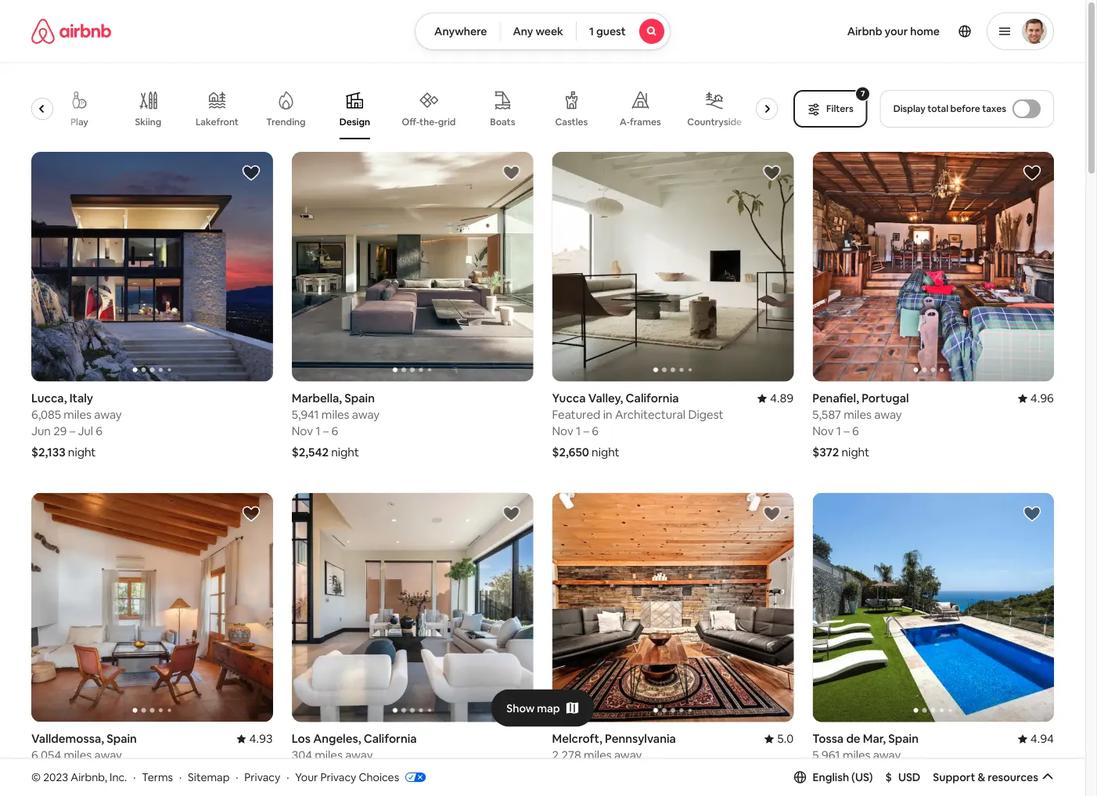 Task type: locate. For each thing, give the bounding box(es) containing it.
sitemap link
[[188, 770, 230, 784]]

miles inside tossa de mar, spain 5,961 miles away nov 7 – 12
[[843, 748, 871, 763]]

away inside melcroft, pennsylvania 2,278 miles away
[[615, 748, 642, 763]]

california up choices
[[364, 731, 417, 747]]

$ usd
[[886, 770, 921, 784]]

terms · sitemap · privacy
[[142, 770, 281, 784]]

4.89 out of 5 average rating image
[[758, 391, 794, 406]]

skiing
[[135, 116, 162, 128]]

None search field
[[415, 13, 671, 50]]

spain right mar,
[[889, 731, 919, 747]]

4 night from the left
[[842, 445, 870, 460]]

guest
[[597, 24, 626, 38]]

home
[[911, 24, 940, 38]]

away inside "lucca, italy 6,085 miles away jun 29 – jul 6 $2,133 night"
[[94, 407, 122, 422]]

nov down 5,587
[[813, 423, 834, 439]]

boats
[[491, 116, 516, 128]]

2 night from the left
[[331, 445, 359, 460]]

– left 26
[[332, 764, 338, 780]]

nov inside penafiel, portugal 5,587 miles away nov 1 – 6 $372 night
[[813, 423, 834, 439]]

1 night from the left
[[68, 445, 96, 460]]

away for valldemossa,
[[94, 748, 122, 763]]

$2,650
[[552, 445, 590, 460]]

– up the $2,542
[[323, 423, 329, 439]]

melcroft,
[[552, 731, 603, 747]]

tossa
[[813, 731, 844, 747]]

spain right 'marbella,'
[[345, 391, 375, 406]]

miles
[[64, 407, 92, 422], [322, 407, 350, 422], [844, 407, 872, 422], [64, 748, 92, 763], [315, 748, 343, 763], [584, 748, 612, 763], [843, 748, 871, 763]]

night inside penafiel, portugal 5,587 miles away nov 1 – 6 $372 night
[[842, 445, 870, 460]]

jul
[[78, 423, 93, 439]]

– inside the marbella, spain 5,941 miles away nov 1 – 6 $2,542 night
[[323, 423, 329, 439]]

night
[[68, 445, 96, 460], [331, 445, 359, 460], [592, 445, 620, 460], [842, 445, 870, 460]]

spain for marbella,
[[345, 391, 375, 406]]

group for tossa de mar, spain
[[813, 493, 1055, 722]]

6 right jul
[[96, 423, 103, 439]]

6 down 'marbella,'
[[332, 423, 339, 439]]

add to wishlist: valldemossa, spain image
[[242, 505, 261, 523]]

away inside valldemossa, spain 6,054 miles away nov 3 – 8
[[94, 748, 122, 763]]

miles inside melcroft, pennsylvania 2,278 miles away
[[584, 748, 612, 763]]

california for architectural
[[626, 391, 679, 406]]

california inside los angeles, california 304 miles away nov 20 – 26
[[364, 731, 417, 747]]

0 horizontal spatial spain
[[107, 731, 137, 747]]

3 night from the left
[[592, 445, 620, 460]]

miles inside penafiel, portugal 5,587 miles away nov 1 – 6 $372 night
[[844, 407, 872, 422]]

1 6 from the left
[[96, 423, 103, 439]]

miles down 'marbella,'
[[322, 407, 350, 422]]

portugal
[[862, 391, 910, 406]]

group
[[0, 78, 785, 139], [31, 152, 273, 382], [292, 152, 534, 382], [552, 152, 794, 382], [813, 152, 1055, 382], [31, 493, 273, 722], [292, 493, 534, 722], [552, 493, 794, 722], [813, 493, 1055, 722]]

–
[[69, 423, 75, 439], [323, 423, 329, 439], [584, 423, 590, 439], [844, 423, 850, 439], [64, 764, 70, 780], [332, 764, 338, 780], [846, 764, 852, 780]]

usd
[[899, 770, 921, 784]]

miles up 20
[[315, 748, 343, 763]]

add to wishlist: penafiel, portugal image
[[1023, 164, 1042, 182]]

3 · from the left
[[236, 770, 238, 784]]

away inside the marbella, spain 5,941 miles away nov 1 – 6 $2,542 night
[[352, 407, 380, 422]]

0 horizontal spatial california
[[364, 731, 417, 747]]

none search field containing anywhere
[[415, 13, 671, 50]]

spain inside the marbella, spain 5,941 miles away nov 1 – 6 $2,542 night
[[345, 391, 375, 406]]

miles up 12
[[843, 748, 871, 763]]

away inside penafiel, portugal 5,587 miles away nov 1 – 6 $372 night
[[875, 407, 903, 422]]

0 horizontal spatial privacy
[[245, 770, 281, 784]]

show map
[[507, 701, 560, 715]]

nov down featured
[[552, 423, 574, 439]]

6 inside yucca valley, california featured in architectural digest nov 1 – 6 $2,650 night
[[592, 423, 599, 439]]

privacy inside your privacy choices link
[[321, 770, 357, 784]]

nov down 304
[[292, 764, 313, 780]]

– right 7
[[846, 764, 852, 780]]

penafiel,
[[813, 391, 860, 406]]

1 horizontal spatial privacy
[[321, 770, 357, 784]]

26
[[341, 764, 354, 780]]

1 · from the left
[[133, 770, 136, 784]]

miles inside the marbella, spain 5,941 miles away nov 1 – 6 $2,542 night
[[322, 407, 350, 422]]

1 horizontal spatial california
[[626, 391, 679, 406]]

– down penafiel,
[[844, 423, 850, 439]]

group containing off-the-grid
[[0, 78, 785, 139]]

map
[[537, 701, 560, 715]]

1 down 5,587
[[837, 423, 842, 439]]

6,085
[[31, 407, 61, 422]]

2023
[[43, 770, 68, 784]]

0 vertical spatial california
[[626, 391, 679, 406]]

terms link
[[142, 770, 173, 784]]

a-frames
[[621, 116, 662, 128]]

your privacy choices
[[295, 770, 399, 784]]

12
[[854, 764, 866, 780]]

· right inc.
[[133, 770, 136, 784]]

1 guest
[[590, 24, 626, 38]]

miles down penafiel,
[[844, 407, 872, 422]]

nov down 5,941
[[292, 423, 313, 439]]

1 left guest
[[590, 24, 594, 38]]

1 vertical spatial california
[[364, 731, 417, 747]]

group for los angeles, california
[[292, 493, 534, 722]]

lakefront
[[196, 116, 239, 128]]

6 down penafiel,
[[853, 423, 860, 439]]

nov
[[292, 423, 313, 439], [552, 423, 574, 439], [813, 423, 834, 439], [31, 764, 53, 780], [292, 764, 313, 780], [813, 764, 834, 780]]

· left the your
[[287, 770, 289, 784]]

miles down italy
[[64, 407, 92, 422]]

night right the $2,542
[[331, 445, 359, 460]]

lucca, italy 6,085 miles away jun 29 – jul 6 $2,133 night
[[31, 391, 122, 460]]

nov inside los angeles, california 304 miles away nov 20 – 26
[[292, 764, 313, 780]]

anywhere button
[[415, 13, 501, 50]]

choices
[[359, 770, 399, 784]]

3 6 from the left
[[592, 423, 599, 439]]

miles for melcroft,
[[584, 748, 612, 763]]

privacy
[[245, 770, 281, 784], [321, 770, 357, 784]]

7
[[837, 764, 843, 780]]

away
[[94, 407, 122, 422], [352, 407, 380, 422], [875, 407, 903, 422], [94, 748, 122, 763], [345, 748, 373, 763], [615, 748, 642, 763], [874, 748, 901, 763]]

– right 3
[[64, 764, 70, 780]]

1 down 5,941
[[316, 423, 321, 439]]

spain up inc.
[[107, 731, 137, 747]]

resources
[[988, 770, 1039, 784]]

6
[[96, 423, 103, 439], [332, 423, 339, 439], [592, 423, 599, 439], [853, 423, 860, 439]]

play
[[71, 116, 89, 128]]

· left privacy link
[[236, 770, 238, 784]]

night right $372
[[842, 445, 870, 460]]

4.93 out of 5 average rating image
[[237, 731, 273, 747]]

miles inside valldemossa, spain 6,054 miles away nov 3 – 8
[[64, 748, 92, 763]]

4.94 out of 5 average rating image
[[1019, 731, 1055, 747]]

6 inside the marbella, spain 5,941 miles away nov 1 – 6 $2,542 night
[[332, 423, 339, 439]]

2 · from the left
[[179, 770, 182, 784]]

yucca
[[552, 391, 586, 406]]

group for penafiel, portugal
[[813, 152, 1055, 382]]

miles inside los angeles, california 304 miles away nov 20 – 26
[[315, 748, 343, 763]]

miles inside "lucca, italy 6,085 miles away jun 29 – jul 6 $2,133 night"
[[64, 407, 92, 422]]

spain inside valldemossa, spain 6,054 miles away nov 3 – 8
[[107, 731, 137, 747]]

1 inside button
[[590, 24, 594, 38]]

sitemap
[[188, 770, 230, 784]]

english
[[813, 770, 850, 784]]

california
[[626, 391, 679, 406], [364, 731, 417, 747]]

california up architectural
[[626, 391, 679, 406]]

before
[[951, 103, 981, 115]]

– inside penafiel, portugal 5,587 miles away nov 1 – 6 $372 night
[[844, 423, 850, 439]]

miles up 8
[[64, 748, 92, 763]]

1 inside penafiel, portugal 5,587 miles away nov 1 – 6 $372 night
[[837, 423, 842, 439]]

angeles,
[[313, 731, 361, 747]]

2 privacy from the left
[[321, 770, 357, 784]]

2 6 from the left
[[332, 423, 339, 439]]

6 down featured
[[592, 423, 599, 439]]

support & resources button
[[934, 770, 1055, 784]]

display
[[894, 103, 926, 115]]

1 horizontal spatial spain
[[345, 391, 375, 406]]

away for penafiel,
[[875, 407, 903, 422]]

de
[[847, 731, 861, 747]]

5,961
[[813, 748, 841, 763]]

8
[[73, 764, 80, 780]]

· right terms link
[[179, 770, 182, 784]]

night right $2,650
[[592, 445, 620, 460]]

away for lucca,
[[94, 407, 122, 422]]

nov left 3
[[31, 764, 53, 780]]

spain for valldemossa,
[[107, 731, 137, 747]]

valldemossa,
[[31, 731, 104, 747]]

– right the 29
[[69, 423, 75, 439]]

– down featured
[[584, 423, 590, 439]]

off-
[[402, 116, 420, 128]]

valldemossa, spain 6,054 miles away nov 3 – 8
[[31, 731, 137, 780]]

29
[[53, 423, 67, 439]]

add to wishlist: tossa de mar, spain image
[[1023, 505, 1042, 523]]

night down jul
[[68, 445, 96, 460]]

california inside yucca valley, california featured in architectural digest nov 1 – 6 $2,650 night
[[626, 391, 679, 406]]

night inside yucca valley, california featured in architectural digest nov 1 – 6 $2,650 night
[[592, 445, 620, 460]]

1 inside yucca valley, california featured in architectural digest nov 1 – 6 $2,650 night
[[576, 423, 581, 439]]

miles down melcroft,
[[584, 748, 612, 763]]

in
[[604, 407, 613, 422]]

show
[[507, 701, 535, 715]]

1 down featured
[[576, 423, 581, 439]]

penafiel, portugal 5,587 miles away nov 1 – 6 $372 night
[[813, 391, 910, 460]]

6 inside penafiel, portugal 5,587 miles away nov 1 – 6 $372 night
[[853, 423, 860, 439]]

4 · from the left
[[287, 770, 289, 784]]

nov left 7
[[813, 764, 834, 780]]

·
[[133, 770, 136, 784], [179, 770, 182, 784], [236, 770, 238, 784], [287, 770, 289, 784]]

away inside tossa de mar, spain 5,961 miles away nov 7 – 12
[[874, 748, 901, 763]]

2 horizontal spatial spain
[[889, 731, 919, 747]]

spain
[[345, 391, 375, 406], [107, 731, 137, 747], [889, 731, 919, 747]]

miles for penafiel,
[[844, 407, 872, 422]]

4 6 from the left
[[853, 423, 860, 439]]

terms
[[142, 770, 173, 784]]



Task type: vqa. For each thing, say whether or not it's contained in the screenshot.
Penafiel, Portugal's group
yes



Task type: describe. For each thing, give the bounding box(es) containing it.
add to wishlist: marbella, spain image
[[502, 164, 521, 182]]

california for away
[[364, 731, 417, 747]]

week
[[536, 24, 564, 38]]

miles for valldemossa,
[[64, 748, 92, 763]]

show map button
[[491, 690, 595, 727]]

– inside valldemossa, spain 6,054 miles away nov 3 – 8
[[64, 764, 70, 780]]

miles for lucca,
[[64, 407, 92, 422]]

5.0
[[778, 731, 794, 747]]

nov inside yucca valley, california featured in architectural digest nov 1 – 6 $2,650 night
[[552, 423, 574, 439]]

$2,133
[[31, 445, 65, 460]]

6,054
[[31, 748, 61, 763]]

4.96 out of 5 average rating image
[[1019, 391, 1055, 406]]

add to wishlist: los angeles, california image
[[502, 505, 521, 523]]

taxes
[[983, 103, 1007, 115]]

miles for marbella,
[[322, 407, 350, 422]]

group for marbella, spain
[[292, 152, 534, 382]]

countryside
[[688, 116, 743, 128]]

the-
[[420, 116, 439, 128]]

any week button
[[500, 13, 577, 50]]

italy
[[69, 391, 93, 406]]

6 inside "lucca, italy 6,085 miles away jun 29 – jul 6 $2,133 night"
[[96, 423, 103, 439]]

1 privacy from the left
[[245, 770, 281, 784]]

display total before taxes
[[894, 103, 1007, 115]]

$
[[886, 770, 893, 784]]

valley,
[[589, 391, 624, 406]]

5,941
[[292, 407, 319, 422]]

your
[[885, 24, 909, 38]]

castles
[[556, 116, 589, 128]]

filters
[[827, 103, 854, 115]]

inc.
[[110, 770, 127, 784]]

any week
[[513, 24, 564, 38]]

5.0 out of 5 average rating image
[[765, 731, 794, 747]]

los
[[292, 731, 311, 747]]

nov inside tossa de mar, spain 5,961 miles away nov 7 – 12
[[813, 764, 834, 780]]

los angeles, california 304 miles away nov 20 – 26
[[292, 731, 417, 780]]

jun
[[31, 423, 51, 439]]

(us)
[[852, 770, 874, 784]]

add to wishlist: melcroft, pennsylvania image
[[763, 505, 782, 523]]

group for lucca, italy
[[31, 152, 273, 382]]

mar,
[[864, 731, 887, 747]]

your
[[295, 770, 318, 784]]

grid
[[439, 116, 456, 128]]

your privacy choices link
[[295, 770, 426, 785]]

digest
[[689, 407, 724, 422]]

group for yucca valley, california
[[552, 152, 794, 382]]

featured
[[552, 407, 601, 422]]

a-
[[621, 116, 631, 128]]

spain inside tossa de mar, spain 5,961 miles away nov 7 – 12
[[889, 731, 919, 747]]

marbella, spain 5,941 miles away nov 1 – 6 $2,542 night
[[292, 391, 380, 460]]

airbnb your home
[[848, 24, 940, 38]]

group for melcroft, pennsylvania
[[552, 493, 794, 722]]

– inside los angeles, california 304 miles away nov 20 – 26
[[332, 764, 338, 780]]

yucca valley, california featured in architectural digest nov 1 – 6 $2,650 night
[[552, 391, 724, 460]]

– inside tossa de mar, spain 5,961 miles away nov 7 – 12
[[846, 764, 852, 780]]

anywhere
[[435, 24, 487, 38]]

frames
[[631, 116, 662, 128]]

3
[[55, 764, 62, 780]]

1 inside the marbella, spain 5,941 miles away nov 1 – 6 $2,542 night
[[316, 423, 321, 439]]

1 guest button
[[576, 13, 671, 50]]

2,278
[[552, 748, 582, 763]]

nov inside valldemossa, spain 6,054 miles away nov 3 – 8
[[31, 764, 53, 780]]

away inside los angeles, california 304 miles away nov 20 – 26
[[345, 748, 373, 763]]

english (us) button
[[794, 770, 874, 784]]

trending
[[267, 116, 306, 128]]

20
[[316, 764, 330, 780]]

$2,542
[[292, 445, 329, 460]]

total
[[928, 103, 949, 115]]

lucca,
[[31, 391, 67, 406]]

nov inside the marbella, spain 5,941 miles away nov 1 – 6 $2,542 night
[[292, 423, 313, 439]]

4.93
[[249, 731, 273, 747]]

4.96
[[1031, 391, 1055, 406]]

away for melcroft,
[[615, 748, 642, 763]]

&
[[978, 770, 986, 784]]

©
[[31, 770, 41, 784]]

melcroft, pennsylvania 2,278 miles away
[[552, 731, 676, 763]]

support & resources
[[934, 770, 1039, 784]]

architectural
[[615, 407, 686, 422]]

– inside yucca valley, california featured in architectural digest nov 1 – 6 $2,650 night
[[584, 423, 590, 439]]

support
[[934, 770, 976, 784]]

privacy link
[[245, 770, 281, 784]]

add to wishlist: lucca, italy image
[[242, 164, 261, 182]]

profile element
[[690, 0, 1055, 63]]

group for valldemossa, spain
[[31, 493, 273, 722]]

airbnb
[[848, 24, 883, 38]]

pennsylvania
[[605, 731, 676, 747]]

away for marbella,
[[352, 407, 380, 422]]

4.89
[[771, 391, 794, 406]]

night inside "lucca, italy 6,085 miles away jun 29 – jul 6 $2,133 night"
[[68, 445, 96, 460]]

display total before taxes button
[[881, 90, 1055, 128]]

– inside "lucca, italy 6,085 miles away jun 29 – jul 6 $2,133 night"
[[69, 423, 75, 439]]

tossa de mar, spain 5,961 miles away nov 7 – 12
[[813, 731, 919, 780]]

© 2023 airbnb, inc. ·
[[31, 770, 136, 784]]

304
[[292, 748, 312, 763]]

airbnb your home link
[[838, 15, 950, 48]]

night inside the marbella, spain 5,941 miles away nov 1 – 6 $2,542 night
[[331, 445, 359, 460]]

design
[[340, 116, 371, 128]]

add to wishlist: yucca valley, california image
[[763, 164, 782, 182]]

$372
[[813, 445, 840, 460]]

marbella,
[[292, 391, 342, 406]]

airbnb,
[[71, 770, 107, 784]]



